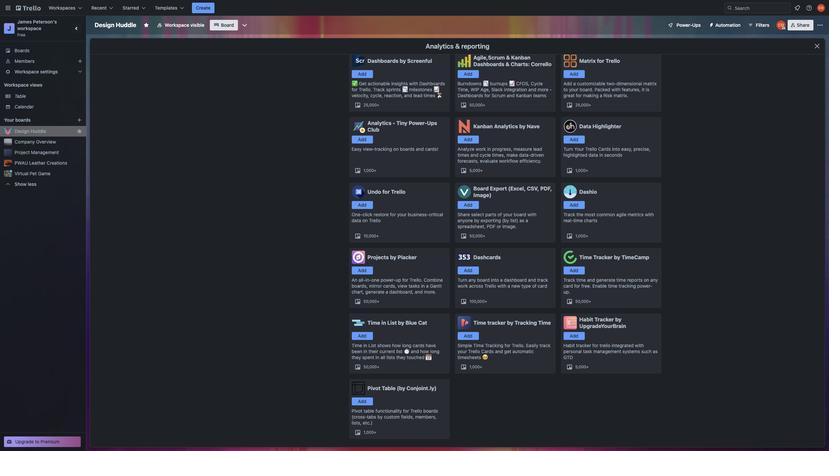 Task type: describe. For each thing, give the bounding box(es) containing it.
an
[[352, 278, 358, 283]]

virtual pet game
[[15, 171, 50, 177]]

one-click restore for your business-critical data on trello
[[352, 212, 443, 224]]

for inside the pivot table functionality for trello boards (cross-tabs by custom fields, members, lists, etc.)
[[403, 409, 409, 414]]

📉 inside burndowns 📉 burnups 📈 cfds, cycle time, wip age, slack integration and more - dashboards for scrum and kanban teams
[[483, 81, 489, 86]]

tracking inside track time and generate time reports on any card for free. enable time tracking power- up.
[[619, 283, 636, 289]]

tracking inside simple time tracking for trello. easily track your trello cards and get automatic timesheets 🥹
[[485, 343, 504, 349]]

kanban analytics by nave
[[474, 124, 540, 129]]

add for kanban analytics by nave
[[464, 137, 473, 142]]

add for agile,scrum & kanban dashboards & charts: corrello
[[464, 71, 473, 77]]

filters button
[[746, 20, 772, 30]]

by left timecamp
[[614, 255, 621, 261]]

tracker for time
[[594, 255, 613, 261]]

time in list by blue cat
[[368, 320, 427, 326]]

workspace navigation collapse icon image
[[72, 24, 81, 33]]

dashboard
[[504, 278, 527, 283]]

generate inside an all-in-one power-up for trello. combine boards, mirror cards, view tasks in a gantt chart, generate a dashboard, and more.
[[366, 289, 385, 295]]

0 vertical spatial long
[[402, 343, 412, 349]]

lists,
[[352, 421, 362, 426]]

for inside an all-in-one power-up for trello. combine boards, mirror cards, view tasks in a gantt chart, generate a dashboard, and more.
[[403, 278, 409, 283]]

share for share
[[797, 22, 810, 28]]

turn your trello cards into easy, precise, highlighted data in seconds
[[564, 146, 651, 158]]

track for time tracker by timecamp
[[564, 278, 576, 283]]

views
[[30, 82, 42, 88]]

25,000 for matrix for trello
[[576, 103, 589, 108]]

add for time tracker by tracking time
[[464, 333, 473, 339]]

make
[[507, 152, 518, 158]]

by inside share select parts of your board with anyone by exporting (by list) as a spreadsheet, pdf or image.
[[474, 218, 480, 224]]

easy
[[352, 146, 362, 152]]

dashboards inside agile,scrum & kanban dashboards & charts: corrello
[[474, 61, 505, 67]]

shows
[[378, 343, 391, 349]]

2 they from the left
[[397, 355, 406, 361]]

cfds,
[[516, 81, 530, 86]]

huddle inside 'board name' text field
[[116, 22, 136, 28]]

by up get
[[507, 320, 514, 326]]

tracker for habit
[[576, 343, 592, 349]]

get
[[505, 349, 512, 355]]

age,
[[481, 87, 490, 92]]

by left blue on the bottom of page
[[398, 320, 405, 326]]

a left dashboard at the bottom right of page
[[500, 278, 503, 283]]

by left nave
[[520, 124, 526, 129]]

timecamp
[[622, 255, 650, 261]]

1 vertical spatial to
[[35, 439, 39, 445]]

your inside add a customizable two-dimensional matrix to your board. packed with features, it is great for making a risk matrix.
[[569, 87, 579, 92]]

time inside track the most common agile metrics with real-time charts
[[574, 218, 583, 224]]

5,000 + for habit tracker by upgradeyourbrain
[[576, 365, 589, 370]]

cycle
[[531, 81, 543, 86]]

screenful
[[407, 58, 432, 64]]

2 horizontal spatial analytics
[[494, 124, 518, 129]]

board inside share select parts of your board with anyone by exporting (by list) as a spreadsheet, pdf or image.
[[514, 212, 527, 218]]

cards inside simple time tracking for trello. easily track your trello cards and get automatic timesheets 🥹
[[482, 349, 494, 355]]

1 vertical spatial (by
[[397, 386, 406, 392]]

with inside share select parts of your board with anyone by exporting (by list) as a spreadsheet, pdf or image.
[[528, 212, 537, 218]]

your inside share select parts of your board with anyone by exporting (by list) as a spreadsheet, pdf or image.
[[503, 212, 513, 218]]

reports
[[627, 278, 643, 283]]

workspace for workspace visible
[[165, 22, 189, 28]]

add button for habit tracker by upgradeyourbrain
[[564, 332, 585, 340]]

- inside burndowns 📉 burnups 📈 cfds, cycle time, wip age, slack integration and more - dashboards for scrum and kanban teams
[[550, 87, 552, 92]]

pivot table functionality for trello boards (cross-tabs by custom fields, members, lists, etc.)
[[352, 409, 438, 426]]

starred
[[123, 5, 139, 11]]

project management
[[15, 150, 59, 155]]

wip
[[471, 87, 479, 92]]

time up the "free."
[[577, 278, 586, 283]]

50,000 + down mirror on the left bottom
[[364, 299, 380, 304]]

trello inside the pivot table functionality for trello boards (cross-tabs by custom fields, members, lists, etc.)
[[411, 409, 422, 414]]

50,000 down 'chart,' at left bottom
[[364, 299, 377, 304]]

easily
[[526, 343, 539, 349]]

analytics for analytics & reporting
[[426, 42, 454, 50]]

custom
[[384, 415, 400, 420]]

list for shows
[[369, 343, 376, 349]]

track inside turn any board into a dashboard and track work across trello with a new type of card
[[538, 278, 548, 283]]

open information menu image
[[806, 5, 813, 11]]

sprints
[[386, 87, 401, 92]]

show menu image
[[817, 22, 824, 28]]

leather
[[29, 160, 45, 166]]

(by inside share select parts of your board with anyone by exporting (by list) as a spreadsheet, pdf or image.
[[502, 218, 509, 224]]

spent
[[362, 355, 374, 361]]

matrix for trello
[[580, 58, 620, 64]]

+ for time in list by blue cat
[[377, 365, 380, 370]]

add for board export (excel, csv, pdf, image)
[[464, 202, 473, 208]]

image.
[[503, 224, 517, 229]]

+ for kanban analytics by nave
[[481, 168, 483, 173]]

charts
[[584, 218, 598, 224]]

5,000 + for kanban analytics by nave
[[470, 168, 483, 173]]

this member is an admin of this board. image
[[783, 27, 786, 30]]

search image
[[728, 5, 733, 11]]

📈 inside ✅ get actionable insights with dashboards for trello. track sprints 📉 milestones 📈 velocity, cycle, reaction, and lead times ⏳
[[434, 87, 440, 92]]

habit for habit tracker by upgradeyourbrain
[[580, 317, 594, 323]]

and inside ✅ get actionable insights with dashboards for trello. track sprints 📉 milestones 📈 velocity, cycle, reaction, and lead times ⏳
[[404, 93, 412, 98]]

+ for board export (excel, csv, pdf, image)
[[483, 234, 486, 239]]

with inside habit tracker for trello integrated with personal task management systems such as gtd
[[635, 343, 644, 349]]

with inside track the most common agile metrics with real-time charts
[[645, 212, 654, 218]]

with inside turn any board into a dashboard and track work across trello with a new type of card
[[498, 283, 507, 289]]

pdf,
[[541, 186, 552, 192]]

for right matrix
[[597, 58, 605, 64]]

add for undo for trello
[[358, 202, 367, 208]]

turn for data highlighter
[[564, 146, 573, 152]]

2 vertical spatial &
[[506, 61, 510, 67]]

any inside turn any board into a dashboard and track work across trello with a new type of card
[[469, 278, 476, 283]]

any inside track time and generate time reports on any card for free. enable time tracking power- up.
[[651, 278, 658, 283]]

0 horizontal spatial table
[[15, 93, 26, 99]]

power- inside an all-in-one power-up for trello. combine boards, mirror cards, view tasks in a gantt chart, generate a dashboard, and more.
[[381, 278, 396, 283]]

trello inside one-click restore for your business-critical data on trello
[[369, 218, 381, 224]]

enable
[[593, 283, 607, 289]]

dashboards inside ✅ get actionable insights with dashboards for trello. track sprints 📉 milestones 📈 velocity, cycle, reaction, and lead times ⏳
[[420, 81, 445, 86]]

pet
[[30, 171, 37, 177]]

features,
[[622, 87, 641, 92]]

times inside analyze work in progress, measure lead times and cycle times, make data-driven forecasts, evaluate workflow efficiency.
[[458, 152, 470, 158]]

agile,scrum
[[474, 55, 505, 61]]

packed
[[595, 87, 611, 92]]

0 horizontal spatial how
[[392, 343, 401, 349]]

matrix
[[580, 58, 596, 64]]

and inside simple time tracking for trello. easily track your trello cards and get automatic timesheets 🥹
[[495, 349, 503, 355]]

0 vertical spatial boards
[[15, 117, 31, 123]]

pivot table (by conjoint.ly)
[[368, 386, 437, 392]]

1 vertical spatial design
[[15, 128, 29, 134]]

tracker for habit
[[595, 317, 614, 323]]

track inside simple time tracking for trello. easily track your trello cards and get automatic timesheets 🥹
[[540, 343, 551, 349]]

50,000 for image)
[[470, 234, 483, 239]]

1,000 + for time tracker by tracking time
[[470, 365, 483, 370]]

track inside ✅ get actionable insights with dashboards for trello. track sprints 📉 milestones 📈 velocity, cycle, reaction, and lead times ⏳
[[373, 87, 385, 92]]

projects by placker
[[368, 255, 417, 261]]

+ for data highlighter
[[586, 168, 589, 173]]

data highlighter
[[580, 124, 622, 129]]

add board image
[[77, 118, 82, 123]]

pwau
[[15, 160, 28, 166]]

workflow
[[499, 158, 519, 164]]

workspace settings button
[[0, 67, 86, 77]]

premium
[[41, 439, 59, 445]]

5,000 for habit tracker by upgradeyourbrain
[[576, 365, 587, 370]]

pivot for pivot table functionality for trello boards (cross-tabs by custom fields, members, lists, etc.)
[[352, 409, 363, 414]]

actionable
[[368, 81, 390, 86]]

upgradeyourbrain
[[580, 324, 627, 330]]

board for board export (excel, csv, pdf, image)
[[474, 186, 489, 192]]

on inside one-click restore for your business-critical data on trello
[[363, 218, 368, 224]]

+ for time tracker by timecamp
[[589, 299, 592, 304]]

with inside add a customizable two-dimensional matrix to your board. packed with features, it is great for making a risk matrix.
[[612, 87, 621, 92]]

agile
[[617, 212, 627, 218]]

1 horizontal spatial christina overa (christinaovera) image
[[818, 4, 826, 12]]

calendar
[[15, 104, 34, 110]]

dashboards inside burndowns 📉 burnups 📈 cfds, cycle time, wip age, slack integration and more - dashboards for scrum and kanban teams
[[458, 93, 484, 98]]

for inside add a customizable two-dimensional matrix to your board. packed with features, it is great for making a risk matrix.
[[576, 93, 582, 98]]

add button for time in list by blue cat
[[352, 332, 373, 340]]

Board name text field
[[91, 20, 140, 30]]

a left new
[[508, 283, 510, 289]]

50,000 down the "free."
[[576, 299, 589, 304]]

📉 inside ✅ get actionable insights with dashboards for trello. track sprints 📉 milestones 📈 velocity, cycle, reaction, and lead times ⏳
[[402, 87, 408, 92]]

visible
[[190, 22, 205, 28]]

time tracker by tracking time
[[474, 320, 551, 326]]

pivot for pivot table (by conjoint.ly)
[[368, 386, 381, 392]]

✅
[[352, 81, 358, 86]]

management
[[594, 349, 622, 355]]

starred icon image
[[77, 129, 82, 134]]

a down cards,
[[386, 289, 388, 295]]

for right the undo
[[383, 189, 390, 195]]

50,000 for cat
[[364, 365, 377, 370]]

measure
[[514, 146, 532, 152]]

power- inside analytics - tiny power-ups club
[[409, 120, 427, 126]]

🥹
[[483, 355, 489, 361]]

list)
[[511, 218, 519, 224]]

add button for projects by placker
[[352, 267, 373, 275]]

add button for matrix for trello
[[564, 70, 585, 78]]

or
[[497, 224, 501, 229]]

scrum
[[492, 93, 506, 98]]

+ for dashcards
[[485, 299, 487, 304]]

trello inside simple time tracking for trello. easily track your trello cards and get automatic timesheets 🥹
[[469, 349, 480, 355]]

add for time tracker by timecamp
[[570, 268, 579, 274]]

time in list shows how long cards have been in their current list ⏱️ and how long they spent in all lists they touched 📅
[[352, 343, 440, 361]]

view-
[[363, 146, 375, 152]]

1 vertical spatial christina overa (christinaovera) image
[[777, 21, 786, 30]]

1,000 for analytics - tiny power-ups club
[[364, 168, 374, 173]]

add a customizable two-dimensional matrix to your board. packed with features, it is great for making a risk matrix.
[[564, 81, 657, 98]]

add for matrix for trello
[[570, 71, 579, 77]]

0 horizontal spatial your
[[4, 117, 14, 123]]

add for dashcards
[[464, 268, 473, 274]]

trello up two-
[[606, 58, 620, 64]]

by left placker
[[390, 255, 397, 261]]

and inside analyze work in progress, measure lead times and cycle times, make data-driven forecasts, evaluate workflow efficiency.
[[471, 152, 479, 158]]

& for kanban
[[506, 55, 510, 61]]

members
[[15, 58, 35, 64]]

easy,
[[622, 146, 633, 152]]

boards inside the pivot table functionality for trello boards (cross-tabs by custom fields, members, lists, etc.)
[[424, 409, 438, 414]]

add button for analytics - tiny power-ups club
[[352, 136, 373, 144]]

time for time tracker by tracking time
[[474, 320, 486, 326]]

time up easily
[[539, 320, 551, 326]]

0 horizontal spatial design huddle
[[15, 128, 46, 134]]

50,000 for charts:
[[470, 103, 483, 108]]

templates button
[[151, 3, 188, 13]]

board link
[[210, 20, 238, 30]]

add for dashio
[[570, 202, 579, 208]]

by left screenful
[[400, 58, 406, 64]]

add for pivot table (by conjoint.ly)
[[358, 399, 367, 405]]

with inside ✅ get actionable insights with dashboards for trello. track sprints 📉 milestones 📈 velocity, cycle, reaction, and lead times ⏳
[[409, 81, 418, 86]]

virtual
[[15, 171, 28, 177]]

and inside time in list shows how long cards have been in their current list ⏱️ and how long they spent in all lists they touched 📅
[[411, 349, 419, 355]]

add button for dashio
[[564, 201, 585, 209]]

cards,
[[383, 283, 397, 289]]

your inside turn your trello cards into easy, precise, highlighted data in seconds
[[575, 146, 584, 152]]

lists
[[387, 355, 395, 361]]

for inside burndowns 📉 burnups 📈 cfds, cycle time, wip age, slack integration and more - dashboards for scrum and kanban teams
[[485, 93, 491, 98]]

design inside 'board name' text field
[[95, 22, 114, 28]]

a up the more. at the bottom right of the page
[[426, 283, 429, 289]]

spreadsheet,
[[458, 224, 486, 229]]

add for projects by placker
[[358, 268, 367, 274]]

share for share select parts of your board with anyone by exporting (by list) as a spreadsheet, pdf or image.
[[458, 212, 470, 218]]

analytics for analytics - tiny power-ups club
[[368, 120, 392, 126]]

combine
[[424, 278, 443, 283]]

huddle inside design huddle link
[[31, 128, 46, 134]]

your inside one-click restore for your business-critical data on trello
[[397, 212, 407, 218]]

trello inside turn your trello cards into easy, precise, highlighted data in seconds
[[586, 146, 597, 152]]

add button for undo for trello
[[352, 201, 373, 209]]

into inside turn your trello cards into easy, precise, highlighted data in seconds
[[612, 146, 620, 152]]

1,000 + for pivot table (by conjoint.ly)
[[364, 431, 377, 435]]

turn for dashcards
[[458, 278, 467, 283]]

all
[[381, 355, 386, 361]]

one
[[372, 278, 380, 283]]

(cross-
[[352, 415, 367, 420]]

for inside habit tracker for trello integrated with personal task management systems such as gtd
[[593, 343, 599, 349]]

trello right the undo
[[391, 189, 406, 195]]

show less button
[[0, 179, 86, 190]]

10,000 +
[[364, 234, 379, 239]]

1 horizontal spatial on
[[393, 146, 399, 152]]

undo for trello
[[368, 189, 406, 195]]

1 vertical spatial boards
[[400, 146, 415, 152]]

one-
[[352, 212, 363, 218]]

habit tracker by upgradeyourbrain
[[580, 317, 627, 330]]

add button for time tracker by tracking time
[[458, 332, 479, 340]]

dashboards up actionable
[[368, 58, 399, 64]]

and left cards!
[[416, 146, 424, 152]]

seconds
[[605, 152, 623, 158]]

dimensional
[[617, 81, 643, 86]]

add button for dashboards by screenful
[[352, 70, 373, 78]]

+ for dashboards by screenful
[[377, 103, 380, 108]]

25,000 + for matrix for trello
[[576, 103, 591, 108]]

tiny
[[397, 120, 408, 126]]

workspace for workspace settings
[[15, 69, 39, 75]]

to inside add a customizable two-dimensional matrix to your board. packed with features, it is great for making a risk matrix.
[[564, 87, 568, 92]]

as inside habit tracker for trello integrated with personal task management systems such as gtd
[[653, 349, 658, 355]]

undo
[[368, 189, 381, 195]]

📈 inside burndowns 📉 burnups 📈 cfds, cycle time, wip age, slack integration and more - dashboards for scrum and kanban teams
[[509, 81, 515, 86]]

habit tracker for trello integrated with personal task management systems such as gtd
[[564, 343, 658, 361]]

track the most common agile metrics with real-time charts
[[564, 212, 654, 224]]

customize views image
[[241, 22, 248, 28]]

time right enable
[[608, 283, 618, 289]]



Task type: locate. For each thing, give the bounding box(es) containing it.
of inside turn any board into a dashboard and track work across trello with a new type of card
[[532, 283, 537, 289]]

trello. down get on the top of the page
[[359, 87, 372, 92]]

1,000 + for data highlighter
[[576, 168, 589, 173]]

design up the "company"
[[15, 128, 29, 134]]

habit up personal
[[564, 343, 575, 349]]

1 horizontal spatial how
[[420, 349, 429, 355]]

0 vertical spatial times
[[424, 93, 436, 98]]

trello. inside an all-in-one power-up for trello. combine boards, mirror cards, view tasks in a gantt chart, generate a dashboard, and more.
[[410, 278, 423, 283]]

1 25,000 + from the left
[[364, 103, 380, 108]]

any right reports on the bottom right
[[651, 278, 658, 283]]

1 vertical spatial how
[[420, 349, 429, 355]]

cycle
[[480, 152, 491, 158]]

0 vertical spatial into
[[612, 146, 620, 152]]

list inside time in list shows how long cards have been in their current list ⏱️ and how long they spent in all lists they touched 📅
[[369, 343, 376, 349]]

of inside share select parts of your board with anyone by exporting (by list) as a spreadsheet, pdf or image.
[[498, 212, 502, 218]]

cards
[[599, 146, 611, 152], [482, 349, 494, 355]]

+ up projects
[[377, 234, 379, 239]]

add up simple
[[464, 333, 473, 339]]

analytics up screenful
[[426, 42, 454, 50]]

time for time in list by blue cat
[[368, 320, 380, 326]]

1 vertical spatial workspace
[[15, 69, 39, 75]]

0 horizontal spatial power-
[[381, 278, 396, 283]]

Search field
[[725, 3, 791, 13]]

50,000 + down the "free."
[[576, 299, 592, 304]]

1,000 for dashio
[[576, 234, 586, 239]]

in inside analyze work in progress, measure lead times and cycle times, make data-driven forecasts, evaluate workflow efficiency.
[[487, 146, 491, 152]]

+ down the charts
[[586, 234, 589, 239]]

design huddle inside 'board name' text field
[[95, 22, 136, 28]]

list
[[388, 320, 397, 326], [369, 343, 376, 349]]

workspace views
[[4, 82, 42, 88]]

etc.)
[[363, 421, 373, 426]]

+ down turn any board into a dashboard and track work across trello with a new type of card
[[485, 299, 487, 304]]

1 horizontal spatial power-
[[638, 283, 653, 289]]

board for board
[[221, 22, 234, 28]]

0 vertical spatial tracking
[[515, 320, 537, 326]]

track
[[538, 278, 548, 283], [540, 343, 551, 349]]

+ down the evaluate on the right top
[[481, 168, 483, 173]]

times left ⏳
[[424, 93, 436, 98]]

1,000 +
[[364, 168, 377, 173], [576, 168, 589, 173], [576, 234, 589, 239], [470, 365, 483, 370], [364, 431, 377, 435]]

0 horizontal spatial ups
[[427, 120, 437, 126]]

+ for projects by placker
[[377, 299, 380, 304]]

+ for matrix for trello
[[589, 103, 591, 108]]

more
[[538, 87, 549, 92]]

upgrade to premium link
[[4, 437, 81, 448]]

track right easily
[[540, 343, 551, 349]]

to up great
[[564, 87, 568, 92]]

ups left sm icon
[[693, 22, 701, 28]]

+ for pivot table (by conjoint.ly)
[[374, 431, 377, 435]]

add button for agile,scrum & kanban dashboards & charts: corrello
[[458, 70, 479, 78]]

0 horizontal spatial power-
[[409, 120, 427, 126]]

add inside add a customizable two-dimensional matrix to your board. packed with features, it is great for making a risk matrix.
[[564, 81, 572, 86]]

share inside share select parts of your board with anyone by exporting (by list) as a spreadsheet, pdf or image.
[[458, 212, 470, 218]]

1 horizontal spatial list
[[388, 320, 397, 326]]

list
[[396, 349, 403, 355]]

track time and generate time reports on any card for free. enable time tracking power- up.
[[564, 278, 658, 295]]

0 vertical spatial board
[[514, 212, 527, 218]]

time left reports on the bottom right
[[617, 278, 626, 283]]

1 horizontal spatial cards
[[599, 146, 611, 152]]

0 horizontal spatial any
[[469, 278, 476, 283]]

tracker up enable
[[594, 255, 613, 261]]

corrello
[[531, 61, 552, 67]]

csv,
[[527, 186, 539, 192]]

trello inside turn any board into a dashboard and track work across trello with a new type of card
[[485, 283, 496, 289]]

for inside one-click restore for your business-critical data on trello
[[390, 212, 396, 218]]

1 vertical spatial of
[[532, 283, 537, 289]]

for up get
[[505, 343, 511, 349]]

with down csv,
[[528, 212, 537, 218]]

1 horizontal spatial 📉
[[483, 81, 489, 86]]

for down board.
[[576, 93, 582, 98]]

1 horizontal spatial tracker
[[576, 343, 592, 349]]

table
[[15, 93, 26, 99], [382, 386, 396, 392]]

+ down spreadsheet,
[[483, 234, 486, 239]]

0 horizontal spatial cards
[[482, 349, 494, 355]]

0 vertical spatial trello.
[[359, 87, 372, 92]]

with up the "such"
[[635, 343, 644, 349]]

time up 🥹
[[474, 343, 484, 349]]

2 vertical spatial track
[[564, 278, 576, 283]]

workspace inside dropdown button
[[15, 69, 39, 75]]

1 horizontal spatial share
[[797, 22, 810, 28]]

1 horizontal spatial card
[[564, 283, 573, 289]]

workspace
[[17, 25, 41, 31]]

workspace settings
[[15, 69, 58, 75]]

restore
[[374, 212, 389, 218]]

0 vertical spatial tracker
[[594, 255, 613, 261]]

data inside turn your trello cards into easy, precise, highlighted data in seconds
[[589, 152, 598, 158]]

how up 📅
[[420, 349, 429, 355]]

and down integration
[[507, 93, 515, 98]]

0 horizontal spatial to
[[35, 439, 39, 445]]

and inside track time and generate time reports on any card for free. enable time tracking power- up.
[[587, 278, 595, 283]]

0 horizontal spatial into
[[491, 278, 499, 283]]

add for analytics - tiny power-ups club
[[358, 137, 367, 142]]

for inside track time and generate time reports on any card for free. enable time tracking power- up.
[[575, 283, 580, 289]]

board up image)
[[474, 186, 489, 192]]

✅ get actionable insights with dashboards for trello. track sprints 📉 milestones 📈 velocity, cycle, reaction, and lead times ⏳
[[352, 81, 445, 98]]

1 horizontal spatial board
[[474, 186, 489, 192]]

by inside habit tracker by upgradeyourbrain
[[616, 317, 622, 323]]

card up the up.
[[564, 283, 573, 289]]

add for data highlighter
[[570, 137, 579, 142]]

james peterson's workspace free
[[17, 19, 58, 37]]

workspace down members
[[15, 69, 39, 75]]

1 vertical spatial trello.
[[410, 278, 423, 283]]

workspaces button
[[45, 3, 86, 13]]

current
[[380, 349, 395, 355]]

1 vertical spatial -
[[393, 120, 395, 126]]

1 horizontal spatial 5,000
[[576, 365, 587, 370]]

add button for time tracker by timecamp
[[564, 267, 585, 275]]

1 horizontal spatial design huddle
[[95, 22, 136, 28]]

automatic
[[513, 349, 534, 355]]

track right dashboard at the bottom right of page
[[538, 278, 548, 283]]

card inside turn any board into a dashboard and track work across trello with a new type of card
[[538, 283, 548, 289]]

+ for time tracker by tracking time
[[480, 365, 483, 370]]

trello. for projects by placker
[[410, 278, 423, 283]]

starred button
[[119, 3, 150, 13]]

lead up driven
[[534, 146, 543, 152]]

tracking up 🥹
[[485, 343, 504, 349]]

50,000 + down "wip"
[[470, 103, 486, 108]]

slack
[[492, 87, 503, 92]]

into up seconds
[[612, 146, 620, 152]]

workspace for workspace views
[[4, 82, 29, 88]]

1,000 for pivot table (by conjoint.ly)
[[364, 431, 374, 435]]

work
[[476, 146, 486, 152], [458, 283, 468, 289]]

1 vertical spatial data
[[352, 218, 361, 224]]

tracker
[[594, 255, 613, 261], [595, 317, 614, 323]]

by
[[400, 58, 406, 64], [520, 124, 526, 129], [474, 218, 480, 224], [390, 255, 397, 261], [614, 255, 621, 261], [616, 317, 622, 323], [398, 320, 405, 326], [507, 320, 514, 326], [378, 415, 383, 420]]

and inside an all-in-one power-up for trello. combine boards, mirror cards, view tasks in a gantt chart, generate a dashboard, and more.
[[415, 289, 423, 295]]

1,000
[[364, 168, 374, 173], [576, 168, 586, 173], [576, 234, 586, 239], [470, 365, 480, 370], [364, 431, 374, 435]]

card right type
[[538, 283, 548, 289]]

1 horizontal spatial tracking
[[619, 283, 636, 289]]

more.
[[424, 289, 436, 295]]

add button up personal
[[564, 332, 585, 340]]

generate inside track time and generate time reports on any card for free. enable time tracking power- up.
[[597, 278, 616, 283]]

task
[[583, 349, 592, 355]]

0 horizontal spatial tracking
[[375, 146, 392, 152]]

for inside simple time tracking for trello. easily track your trello cards and get automatic timesheets 🥹
[[505, 343, 511, 349]]

add button for kanban analytics by nave
[[458, 136, 479, 144]]

add up the up.
[[570, 268, 579, 274]]

board left customize views icon
[[221, 22, 234, 28]]

1,000 + for dashio
[[576, 234, 589, 239]]

share left "show menu" image
[[797, 22, 810, 28]]

chart,
[[352, 289, 364, 295]]

your boards with 5 items element
[[4, 116, 67, 124]]

1 horizontal spatial turn
[[564, 146, 573, 152]]

a up great
[[574, 81, 576, 86]]

1,000 for data highlighter
[[576, 168, 586, 173]]

your up "list)"
[[503, 212, 513, 218]]

0 vertical spatial 📉
[[483, 81, 489, 86]]

0 vertical spatial 5,000 +
[[470, 168, 483, 173]]

in inside turn your trello cards into easy, precise, highlighted data in seconds
[[600, 152, 603, 158]]

0 vertical spatial 📈
[[509, 81, 515, 86]]

time for time in list shows how long cards have been in their current list ⏱️ and how long they spent in all lists they touched 📅
[[352, 343, 362, 349]]

lead inside analyze work in progress, measure lead times and cycle times, make data-driven forecasts, evaluate workflow efficiency.
[[534, 146, 543, 152]]

0 vertical spatial pivot
[[368, 386, 381, 392]]

share up anyone
[[458, 212, 470, 218]]

data down one-
[[352, 218, 361, 224]]

turn
[[564, 146, 573, 152], [458, 278, 467, 283]]

0 horizontal spatial tracker
[[488, 320, 506, 326]]

with left new
[[498, 283, 507, 289]]

+ for dashio
[[586, 234, 589, 239]]

0 vertical spatial design huddle
[[95, 22, 136, 28]]

1 vertical spatial 5,000 +
[[576, 365, 589, 370]]

25,000 +
[[364, 103, 380, 108], [576, 103, 591, 108]]

0 vertical spatial -
[[550, 87, 552, 92]]

add button for board export (excel, csv, pdf, image)
[[458, 201, 479, 209]]

generate down mirror on the left bottom
[[366, 289, 385, 295]]

0 horizontal spatial design
[[15, 128, 29, 134]]

a down packed
[[600, 93, 603, 98]]

work inside analyze work in progress, measure lead times and cycle times, make data-driven forecasts, evaluate workflow efficiency.
[[476, 146, 486, 152]]

track for dashio
[[564, 212, 576, 218]]

1 horizontal spatial as
[[653, 349, 658, 355]]

analytics up the progress,
[[494, 124, 518, 129]]

your
[[569, 87, 579, 92], [397, 212, 407, 218], [503, 212, 513, 218], [458, 349, 467, 355]]

your down simple
[[458, 349, 467, 355]]

1 horizontal spatial into
[[612, 146, 620, 152]]

0 vertical spatial board
[[221, 22, 234, 28]]

design huddle up company overview
[[15, 128, 46, 134]]

simple time tracking for trello. easily track your trello cards and get automatic timesheets 🥹
[[458, 343, 551, 361]]

workspace down templates dropdown button
[[165, 22, 189, 28]]

1 horizontal spatial any
[[651, 278, 658, 283]]

25,000
[[364, 103, 377, 108], [576, 103, 589, 108]]

board inside turn any board into a dashboard and track work across trello with a new type of card
[[477, 278, 490, 283]]

add button for pivot table (by conjoint.ly)
[[352, 398, 373, 406]]

0 notifications image
[[794, 4, 802, 12]]

+ down cycle,
[[377, 103, 380, 108]]

1 vertical spatial track
[[540, 343, 551, 349]]

habit inside habit tracker for trello integrated with personal task management systems such as gtd
[[564, 343, 575, 349]]

christina overa (christinaovera) image right filters
[[777, 21, 786, 30]]

times down "analyze"
[[458, 152, 470, 158]]

tracker up upgradeyourbrain
[[595, 317, 614, 323]]

1 horizontal spatial (by
[[502, 218, 509, 224]]

sm image
[[707, 20, 716, 29]]

1 vertical spatial board
[[477, 278, 490, 283]]

pwau leather creations link
[[15, 160, 82, 167]]

time inside simple time tracking for trello. easily track your trello cards and get automatic timesheets 🥹
[[474, 343, 484, 349]]

dashboards by screenful
[[368, 58, 432, 64]]

less
[[28, 181, 37, 187]]

metrics
[[628, 212, 644, 218]]

into inside turn any board into a dashboard and track work across trello with a new type of card
[[491, 278, 499, 283]]

power- inside track time and generate time reports on any card for free. enable time tracking power- up.
[[638, 283, 653, 289]]

on inside track time and generate time reports on any card for free. enable time tracking power- up.
[[644, 278, 650, 283]]

25,000 for dashboards by screenful
[[364, 103, 377, 108]]

dashboard,
[[390, 289, 414, 295]]

1 horizontal spatial 5,000 +
[[576, 365, 589, 370]]

upgrade
[[15, 439, 34, 445]]

(excel,
[[509, 186, 526, 192]]

on down click
[[363, 218, 368, 224]]

1 vertical spatial generate
[[366, 289, 385, 295]]

christina overa (christinaovera) image
[[818, 4, 826, 12], [777, 21, 786, 30]]

0 vertical spatial tracker
[[488, 320, 506, 326]]

1 horizontal spatial tracking
[[515, 320, 537, 326]]

1 horizontal spatial of
[[532, 283, 537, 289]]

0 horizontal spatial generate
[[366, 289, 385, 295]]

add up all-
[[358, 268, 367, 274]]

2 card from the left
[[564, 283, 573, 289]]

10,000
[[364, 234, 377, 239]]

track inside track time and generate time reports on any card for free. enable time tracking power- up.
[[564, 278, 576, 283]]

1 horizontal spatial design
[[95, 22, 114, 28]]

templates
[[155, 5, 178, 11]]

back to home image
[[16, 3, 41, 13]]

1 horizontal spatial times
[[458, 152, 470, 158]]

50,000
[[470, 103, 483, 108], [470, 234, 483, 239], [364, 299, 377, 304], [576, 299, 589, 304], [364, 365, 377, 370]]

functionality
[[376, 409, 402, 414]]

1 vertical spatial ups
[[427, 120, 437, 126]]

ups inside analytics - tiny power-ups club
[[427, 120, 437, 126]]

tracker for time
[[488, 320, 506, 326]]

50,000 + for charts:
[[470, 103, 486, 108]]

1 vertical spatial turn
[[458, 278, 467, 283]]

habit up upgradeyourbrain
[[580, 317, 594, 323]]

power- up cards,
[[381, 278, 396, 283]]

+ down timesheets
[[480, 365, 483, 370]]

0 vertical spatial your
[[4, 117, 14, 123]]

reporting
[[462, 42, 490, 50]]

0 vertical spatial habit
[[580, 317, 594, 323]]

1 vertical spatial kanban
[[516, 93, 532, 98]]

and inside turn any board into a dashboard and track work across trello with a new type of card
[[528, 278, 536, 283]]

50,000 + for cat
[[364, 365, 380, 370]]

📈 up ⏳
[[434, 87, 440, 92]]

- left tiny
[[393, 120, 395, 126]]

+ for habit tracker by upgradeyourbrain
[[587, 365, 589, 370]]

turn inside turn any board into a dashboard and track work across trello with a new type of card
[[458, 278, 467, 283]]

habit inside habit tracker by upgradeyourbrain
[[580, 317, 594, 323]]

share inside 'button'
[[797, 22, 810, 28]]

insights
[[391, 81, 408, 86]]

primary element
[[0, 0, 830, 16]]

0 vertical spatial (by
[[502, 218, 509, 224]]

5,000 for kanban analytics by nave
[[470, 168, 481, 173]]

time inside time in list shows how long cards have been in their current list ⏱️ and how long they spent in all lists they touched 📅
[[352, 343, 362, 349]]

boards down analytics - tiny power-ups club
[[400, 146, 415, 152]]

in inside an all-in-one power-up for trello. combine boards, mirror cards, view tasks in a gantt chart, generate a dashboard, and more.
[[421, 283, 425, 289]]

your inside simple time tracking for trello. easily track your trello cards and get automatic timesheets 🥹
[[458, 349, 467, 355]]

pivot inside the pivot table functionality for trello boards (cross-tabs by custom fields, members, lists, etc.)
[[352, 409, 363, 414]]

filters
[[756, 22, 770, 28]]

add button for dashcards
[[458, 267, 479, 275]]

automation
[[716, 22, 741, 28]]

charts:
[[511, 61, 530, 67]]

2 vertical spatial kanban
[[474, 124, 493, 129]]

track down actionable
[[373, 87, 385, 92]]

data-
[[519, 152, 531, 158]]

0 vertical spatial generate
[[597, 278, 616, 283]]

add button up all-
[[352, 267, 373, 275]]

0 vertical spatial christina overa (christinaovera) image
[[818, 4, 826, 12]]

track inside track the most common agile metrics with real-time charts
[[564, 212, 576, 218]]

for inside ✅ get actionable insights with dashboards for trello. track sprints 📉 milestones 📈 velocity, cycle, reaction, and lead times ⏳
[[352, 87, 358, 92]]

and up the "free."
[[587, 278, 595, 283]]

turn inside turn your trello cards into easy, precise, highlighted data in seconds
[[564, 146, 573, 152]]

0 horizontal spatial turn
[[458, 278, 467, 283]]

james peterson's workspace link
[[17, 19, 58, 31]]

matrix
[[644, 81, 657, 86]]

2 any from the left
[[651, 278, 658, 283]]

list for by
[[388, 320, 397, 326]]

25,000 + for dashboards by screenful
[[364, 103, 380, 108]]

1,000 for time tracker by tracking time
[[470, 365, 480, 370]]

1 they from the left
[[352, 355, 361, 361]]

dashboards down agile,scrum
[[474, 61, 505, 67]]

1 vertical spatial on
[[363, 218, 368, 224]]

add button down matrix
[[564, 70, 585, 78]]

& for reporting
[[455, 42, 460, 50]]

0 vertical spatial lead
[[414, 93, 423, 98]]

+ down making
[[589, 103, 591, 108]]

1,000 + down timesheets
[[470, 365, 483, 370]]

0 vertical spatial 5,000
[[470, 168, 481, 173]]

parts
[[486, 212, 497, 218]]

board up "list)"
[[514, 212, 527, 218]]

1 25,000 from the left
[[364, 103, 377, 108]]

track
[[373, 87, 385, 92], [564, 212, 576, 218], [564, 278, 576, 283]]

0 vertical spatial of
[[498, 212, 502, 218]]

📅
[[426, 355, 432, 361]]

1,000 + down the highlighted
[[576, 168, 589, 173]]

habit for habit tracker for trello integrated with personal task management systems such as gtd
[[564, 343, 575, 349]]

1 horizontal spatial lead
[[534, 146, 543, 152]]

automation button
[[707, 20, 745, 30]]

as right "list)"
[[520, 218, 525, 224]]

highlighter
[[593, 124, 622, 129]]

5,000 down the forecasts,
[[470, 168, 481, 173]]

of
[[498, 212, 502, 218], [532, 283, 537, 289]]

as inside share select parts of your board with anyone by exporting (by list) as a spreadsheet, pdf or image.
[[520, 218, 525, 224]]

for
[[597, 58, 605, 64], [352, 87, 358, 92], [485, 93, 491, 98], [576, 93, 582, 98], [383, 189, 390, 195], [390, 212, 396, 218], [403, 278, 409, 283], [575, 283, 580, 289], [505, 343, 511, 349], [593, 343, 599, 349], [403, 409, 409, 414]]

workspace
[[165, 22, 189, 28], [15, 69, 39, 75], [4, 82, 29, 88]]

trello. for dashboards by screenful
[[359, 87, 372, 92]]

conjoint.ly)
[[407, 386, 437, 392]]

1 vertical spatial tracker
[[576, 343, 592, 349]]

for left trello
[[593, 343, 599, 349]]

to
[[564, 87, 568, 92], [35, 439, 39, 445]]

1 vertical spatial list
[[369, 343, 376, 349]]

📉 up age,
[[483, 81, 489, 86]]

time down the
[[574, 218, 583, 224]]

0 horizontal spatial card
[[538, 283, 548, 289]]

0 horizontal spatial long
[[402, 343, 412, 349]]

1 vertical spatial habit
[[564, 343, 575, 349]]

board export (excel, csv, pdf, image)
[[474, 186, 552, 198]]

members link
[[0, 56, 86, 67]]

and down the cycle on the right
[[529, 87, 537, 92]]

a inside share select parts of your board with anyone by exporting (by list) as a spreadsheet, pdf or image.
[[526, 218, 528, 224]]

a right "list)"
[[526, 218, 528, 224]]

tracker up simple time tracking for trello. easily track your trello cards and get automatic timesheets 🥹
[[488, 320, 506, 326]]

cards inside turn your trello cards into easy, precise, highlighted data in seconds
[[599, 146, 611, 152]]

1 card from the left
[[538, 283, 548, 289]]

1 vertical spatial work
[[458, 283, 468, 289]]

add up burndowns
[[464, 71, 473, 77]]

across
[[469, 283, 484, 289]]

such
[[642, 349, 652, 355]]

power- left sm icon
[[677, 22, 693, 28]]

1 vertical spatial pivot
[[352, 409, 363, 414]]

data
[[589, 152, 598, 158], [352, 218, 361, 224]]

time up the "free."
[[580, 255, 592, 261]]

2 horizontal spatial boards
[[424, 409, 438, 414]]

2 25,000 + from the left
[[576, 103, 591, 108]]

+ for undo for trello
[[377, 234, 379, 239]]

25,000 down cycle,
[[364, 103, 377, 108]]

0 vertical spatial power-
[[381, 278, 396, 283]]

0 horizontal spatial work
[[458, 283, 468, 289]]

overview
[[36, 139, 56, 145]]

analytics up club
[[368, 120, 392, 126]]

0 vertical spatial track
[[373, 87, 385, 92]]

add button up the highlighted
[[564, 136, 585, 144]]

1 vertical spatial 📉
[[402, 87, 408, 92]]

2 25,000 from the left
[[576, 103, 589, 108]]

projects
[[368, 255, 389, 261]]

and up the forecasts,
[[471, 152, 479, 158]]

table up the functionality
[[382, 386, 396, 392]]

design huddle link
[[15, 128, 74, 135]]

work inside turn any board into a dashboard and track work across trello with a new type of card
[[458, 283, 468, 289]]

add button up get on the top of the page
[[352, 70, 373, 78]]

time
[[580, 255, 592, 261], [368, 320, 380, 326], [474, 320, 486, 326], [539, 320, 551, 326], [352, 343, 362, 349], [474, 343, 484, 349]]

star or unstar board image
[[144, 23, 149, 28]]

(by
[[502, 218, 509, 224], [397, 386, 406, 392]]

0 horizontal spatial (by
[[397, 386, 406, 392]]

progress,
[[492, 146, 513, 152]]

times inside ✅ get actionable insights with dashboards for trello. track sprints 📉 milestones 📈 velocity, cycle, reaction, and lead times ⏳
[[424, 93, 436, 98]]

virtual pet game link
[[15, 171, 82, 177]]

lead inside ✅ get actionable insights with dashboards for trello. track sprints 📉 milestones 📈 velocity, cycle, reaction, and lead times ⏳
[[414, 93, 423, 98]]

tracker inside habit tracker for trello integrated with personal task management systems such as gtd
[[576, 343, 592, 349]]

1 horizontal spatial board
[[514, 212, 527, 218]]

kanban inside agile,scrum & kanban dashboards & charts: corrello
[[511, 55, 531, 61]]

nave
[[527, 124, 540, 129]]

add button up "been" on the left of the page
[[352, 332, 373, 340]]

50,000 + for image)
[[470, 234, 486, 239]]

show less
[[15, 181, 37, 187]]

data inside one-click restore for your business-critical data on trello
[[352, 218, 361, 224]]

0 horizontal spatial tracking
[[485, 343, 504, 349]]

- inside analytics - tiny power-ups club
[[393, 120, 395, 126]]

1,000 + for analytics - tiny power-ups club
[[364, 168, 377, 173]]

+ for agile,scrum & kanban dashboards & charts: corrello
[[483, 103, 486, 108]]

habit
[[580, 317, 594, 323], [564, 343, 575, 349]]

0 horizontal spatial 5,000 +
[[470, 168, 483, 173]]

show
[[15, 181, 27, 187]]

turn any board into a dashboard and track work across trello with a new type of card
[[458, 278, 548, 289]]

1 horizontal spatial power-
[[677, 22, 693, 28]]

1 horizontal spatial analytics
[[426, 42, 454, 50]]

by inside the pivot table functionality for trello boards (cross-tabs by custom fields, members, lists, etc.)
[[378, 415, 383, 420]]

kanban inside burndowns 📉 burnups 📈 cfds, cycle time, wip age, slack integration and more - dashboards for scrum and kanban teams
[[516, 93, 532, 98]]

add for time in list by blue cat
[[358, 333, 367, 339]]

ups inside button
[[693, 22, 701, 28]]

1 vertical spatial tracker
[[595, 317, 614, 323]]

1 vertical spatial long
[[430, 349, 440, 355]]

1 any from the left
[[469, 278, 476, 283]]

0 vertical spatial kanban
[[511, 55, 531, 61]]

add up "customizable"
[[570, 71, 579, 77]]

for up view
[[403, 278, 409, 283]]

and
[[529, 87, 537, 92], [404, 93, 412, 98], [507, 93, 515, 98], [416, 146, 424, 152], [471, 152, 479, 158], [528, 278, 536, 283], [587, 278, 595, 283], [415, 289, 423, 295], [411, 349, 419, 355], [495, 349, 503, 355]]

workspaces
[[49, 5, 76, 11]]

add for habit tracker by upgradeyourbrain
[[570, 333, 579, 339]]

card inside track time and generate time reports on any card for free. enable time tracking power- up.
[[564, 283, 573, 289]]

1 vertical spatial table
[[382, 386, 396, 392]]

+ for analytics - tiny power-ups club
[[374, 168, 377, 173]]

tracking up easily
[[515, 320, 537, 326]]

power- inside power-ups button
[[677, 22, 693, 28]]

christina overa (christinaovera) image right open information menu image
[[818, 4, 826, 12]]

of right parts
[[498, 212, 502, 218]]

0 horizontal spatial times
[[424, 93, 436, 98]]

add for dashboards by screenful
[[358, 71, 367, 77]]

matrix.
[[614, 93, 629, 98]]

and left get
[[495, 349, 503, 355]]

workspace visible button
[[153, 20, 208, 30]]

0 vertical spatial share
[[797, 22, 810, 28]]

trello. inside simple time tracking for trello. easily track your trello cards and get automatic timesheets 🥹
[[512, 343, 525, 349]]

time for time tracker by timecamp
[[580, 255, 592, 261]]

board inside the board export (excel, csv, pdf, image)
[[474, 186, 489, 192]]

1,000 + down etc.) at the bottom of the page
[[364, 431, 377, 435]]

recent button
[[87, 3, 117, 13]]

1 horizontal spatial 📈
[[509, 81, 515, 86]]

add button for data highlighter
[[564, 136, 585, 144]]



Task type: vqa. For each thing, say whether or not it's contained in the screenshot.


